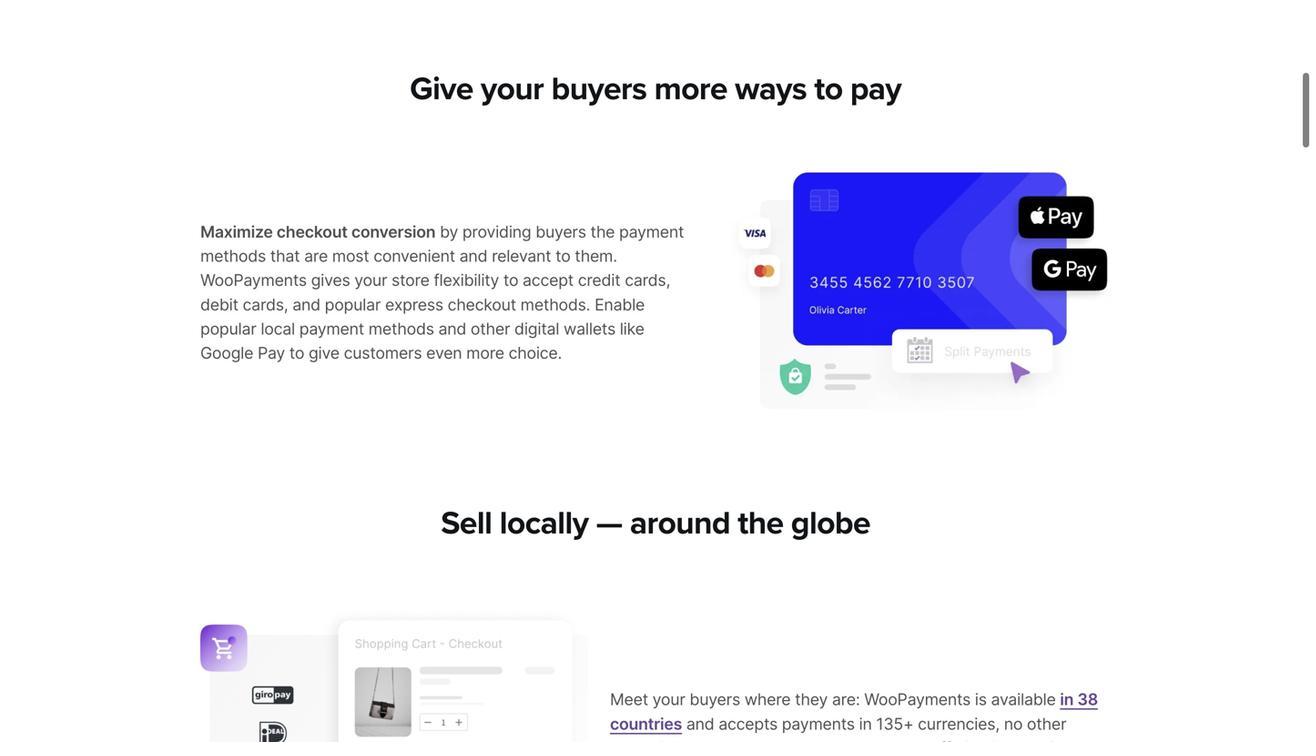 Task type: vqa. For each thing, say whether or not it's contained in the screenshot.
"135+"
yes



Task type: describe. For each thing, give the bounding box(es) containing it.
by inside and accepts payments in 135+ currencies, no other extensions needed. convert more sales by offering internationa
[[908, 738, 926, 742]]

the inside "by providing buyers the payment methods that are most convenient and relevant to them. woopayments gives your store flexibility to accept credit cards, debit cards, and popular express checkout methods. enable popular local payment methods and other digital wallets like google pay to give customers even more choice."
[[591, 222, 615, 242]]

0 vertical spatial payment
[[619, 222, 684, 242]]

gives
[[311, 271, 350, 290]]

convert
[[760, 738, 819, 742]]

maximize checkout conversion
[[200, 222, 436, 242]]

other inside and accepts payments in 135+ currencies, no other extensions needed. convert more sales by offering internationa
[[1027, 714, 1067, 734]]

even
[[426, 343, 462, 363]]

around
[[630, 504, 730, 543]]

your for meet
[[653, 690, 685, 710]]

1 horizontal spatial cards,
[[625, 271, 670, 290]]

accept
[[523, 271, 574, 290]]

pay
[[258, 343, 285, 363]]

accepts
[[719, 714, 778, 734]]

sales
[[866, 738, 904, 742]]

to left pay
[[815, 69, 843, 108]]

1 vertical spatial payment
[[299, 319, 364, 339]]

enable
[[595, 295, 645, 315]]

to right pay
[[289, 343, 304, 363]]

buyers for where
[[690, 690, 740, 710]]

and inside and accepts payments in 135+ currencies, no other extensions needed. convert more sales by offering internationa
[[686, 714, 714, 734]]

locally
[[500, 504, 588, 543]]

extensions
[[610, 738, 690, 742]]

by inside "by providing buyers the payment methods that are most convenient and relevant to them. woopayments gives your store flexibility to accept credit cards, debit cards, and popular express checkout methods. enable popular local payment methods and other digital wallets like google pay to give customers even more choice."
[[440, 222, 458, 242]]

checkout inside "by providing buyers the payment methods that are most convenient and relevant to them. woopayments gives your store flexibility to accept credit cards, debit cards, and popular express checkout methods. enable popular local payment methods and other digital wallets like google pay to give customers even more choice."
[[448, 295, 516, 315]]

135+
[[876, 714, 914, 734]]

and down gives
[[293, 295, 320, 315]]

and up even
[[438, 319, 466, 339]]

buyers for more
[[551, 69, 647, 108]]

express
[[385, 295, 443, 315]]

0 vertical spatial checkout
[[277, 222, 348, 242]]

more inside "by providing buyers the payment methods that are most convenient and relevant to them. woopayments gives your store flexibility to accept credit cards, debit cards, and popular express checkout methods. enable popular local payment methods and other digital wallets like google pay to give customers even more choice."
[[466, 343, 504, 363]]

sell
[[441, 504, 492, 543]]

0 horizontal spatial cards,
[[243, 295, 288, 315]]

credit
[[578, 271, 621, 290]]

them.
[[575, 246, 617, 266]]

1 vertical spatial popular
[[200, 319, 256, 339]]

no
[[1004, 714, 1023, 734]]

store
[[392, 271, 430, 290]]

wallets
[[564, 319, 616, 339]]

0 vertical spatial popular
[[325, 295, 381, 315]]

methods.
[[521, 295, 590, 315]]

other inside "by providing buyers the payment methods that are most convenient and relevant to them. woopayments gives your store flexibility to accept credit cards, debit cards, and popular express checkout methods. enable popular local payment methods and other digital wallets like google pay to give customers even more choice."
[[471, 319, 510, 339]]

woopayments inside "by providing buyers the payment methods that are most convenient and relevant to them. woopayments gives your store flexibility to accept credit cards, debit cards, and popular express checkout methods. enable popular local payment methods and other digital wallets like google pay to give customers even more choice."
[[200, 271, 307, 290]]

give
[[410, 69, 473, 108]]

to down 'relevant'
[[503, 271, 518, 290]]

in 38 countries link
[[610, 690, 1098, 734]]



Task type: locate. For each thing, give the bounding box(es) containing it.
in inside and accepts payments in 135+ currencies, no other extensions needed. convert more sales by offering internationa
[[859, 714, 872, 734]]

0 vertical spatial methods
[[200, 246, 266, 266]]

0 vertical spatial cards,
[[625, 271, 670, 290]]

methods
[[200, 246, 266, 266], [369, 319, 434, 339]]

buyers
[[551, 69, 647, 108], [536, 222, 586, 242], [690, 690, 740, 710]]

other left digital
[[471, 319, 510, 339]]

1 vertical spatial methods
[[369, 319, 434, 339]]

the left 'globe'
[[738, 504, 784, 543]]

1 vertical spatial more
[[466, 343, 504, 363]]

give your buyers more ways to pay
[[410, 69, 901, 108]]

0 horizontal spatial methods
[[200, 246, 266, 266]]

1 horizontal spatial methods
[[369, 319, 434, 339]]

cards,
[[625, 271, 670, 290], [243, 295, 288, 315]]

1 vertical spatial cards,
[[243, 295, 288, 315]]

1 horizontal spatial your
[[481, 69, 544, 108]]

to up "accept" at top left
[[556, 246, 571, 266]]

woopayments
[[200, 271, 307, 290], [864, 690, 971, 710]]

needed.
[[695, 738, 755, 742]]

popular
[[325, 295, 381, 315], [200, 319, 256, 339]]

offering
[[931, 738, 988, 742]]

more right even
[[466, 343, 504, 363]]

payment up credit
[[619, 222, 684, 242]]

1 horizontal spatial checkout
[[448, 295, 516, 315]]

the up them. at the left of page
[[591, 222, 615, 242]]

currencies,
[[918, 714, 1000, 734]]

checkout down flexibility
[[448, 295, 516, 315]]

choice.
[[509, 343, 562, 363]]

2 horizontal spatial more
[[823, 738, 861, 742]]

1 horizontal spatial woopayments
[[864, 690, 971, 710]]

0 vertical spatial in
[[1060, 690, 1074, 710]]

your inside "by providing buyers the payment methods that are most convenient and relevant to them. woopayments gives your store flexibility to accept credit cards, debit cards, and popular express checkout methods. enable popular local payment methods and other digital wallets like google pay to give customers even more choice."
[[354, 271, 387, 290]]

sell locally — around the globe
[[441, 504, 870, 543]]

checkout
[[277, 222, 348, 242], [448, 295, 516, 315]]

1 horizontal spatial payment
[[619, 222, 684, 242]]

flexibility
[[434, 271, 499, 290]]

available
[[991, 690, 1056, 710]]

meet your buyers where they are: woopayments is available
[[610, 690, 1060, 710]]

0 vertical spatial by
[[440, 222, 458, 242]]

more down payments
[[823, 738, 861, 742]]

0 vertical spatial woopayments
[[200, 271, 307, 290]]

most
[[332, 246, 369, 266]]

2 horizontal spatial your
[[653, 690, 685, 710]]

checkout up are
[[277, 222, 348, 242]]

in up sales
[[859, 714, 872, 734]]

is
[[975, 690, 987, 710]]

to
[[815, 69, 843, 108], [556, 246, 571, 266], [503, 271, 518, 290], [289, 343, 304, 363]]

cards, up local
[[243, 295, 288, 315]]

1 horizontal spatial popular
[[325, 295, 381, 315]]

0 vertical spatial the
[[591, 222, 615, 242]]

1 vertical spatial in
[[859, 714, 872, 734]]

1 vertical spatial the
[[738, 504, 784, 543]]

38
[[1078, 690, 1098, 710]]

0 vertical spatial more
[[654, 69, 727, 108]]

cards, up enable
[[625, 271, 670, 290]]

are
[[304, 246, 328, 266]]

pay
[[850, 69, 901, 108]]

1 horizontal spatial other
[[1027, 714, 1067, 734]]

customers
[[344, 343, 422, 363]]

the
[[591, 222, 615, 242], [738, 504, 784, 543]]

0 horizontal spatial the
[[591, 222, 615, 242]]

woopayments down "that"
[[200, 271, 307, 290]]

methods down maximize
[[200, 246, 266, 266]]

1 horizontal spatial by
[[908, 738, 926, 742]]

0 vertical spatial your
[[481, 69, 544, 108]]

where
[[745, 690, 791, 710]]

2 vertical spatial buyers
[[690, 690, 740, 710]]

debit
[[200, 295, 238, 315]]

0 horizontal spatial payment
[[299, 319, 364, 339]]

by providing buyers the payment methods that are most convenient and relevant to them. woopayments gives your store flexibility to accept credit cards, debit cards, and popular express checkout methods. enable popular local payment methods and other digital wallets like google pay to give customers even more choice.
[[200, 222, 684, 363]]

are:
[[832, 690, 860, 710]]

relevant
[[492, 246, 551, 266]]

meet
[[610, 690, 648, 710]]

2 vertical spatial your
[[653, 690, 685, 710]]

2 vertical spatial more
[[823, 738, 861, 742]]

and up needed.
[[686, 714, 714, 734]]

that
[[270, 246, 300, 266]]

more inside and accepts payments in 135+ currencies, no other extensions needed. convert more sales by offering internationa
[[823, 738, 861, 742]]

0 vertical spatial buyers
[[551, 69, 647, 108]]

popular up google
[[200, 319, 256, 339]]

they
[[795, 690, 828, 710]]

methods down express
[[369, 319, 434, 339]]

buyers for the
[[536, 222, 586, 242]]

conversion
[[351, 222, 436, 242]]

globe
[[791, 504, 870, 543]]

1 vertical spatial other
[[1027, 714, 1067, 734]]

and up flexibility
[[460, 246, 488, 266]]

and
[[460, 246, 488, 266], [293, 295, 320, 315], [438, 319, 466, 339], [686, 714, 714, 734]]

1 vertical spatial woopayments
[[864, 690, 971, 710]]

your
[[481, 69, 544, 108], [354, 271, 387, 290], [653, 690, 685, 710]]

your down most
[[354, 271, 387, 290]]

more left ways
[[654, 69, 727, 108]]

more
[[654, 69, 727, 108], [466, 343, 504, 363], [823, 738, 861, 742]]

local
[[261, 319, 295, 339]]

providing
[[462, 222, 531, 242]]

woopayments up 135+
[[864, 690, 971, 710]]

0 horizontal spatial by
[[440, 222, 458, 242]]

maximize
[[200, 222, 273, 242]]

in left 38
[[1060, 690, 1074, 710]]

ways
[[735, 69, 807, 108]]

in
[[1060, 690, 1074, 710], [859, 714, 872, 734]]

countries
[[610, 714, 682, 734]]

payment
[[619, 222, 684, 242], [299, 319, 364, 339]]

0 horizontal spatial other
[[471, 319, 510, 339]]

1 vertical spatial your
[[354, 271, 387, 290]]

your for give
[[481, 69, 544, 108]]

convenient
[[374, 246, 455, 266]]

your up countries
[[653, 690, 685, 710]]

0 horizontal spatial popular
[[200, 319, 256, 339]]

like
[[620, 319, 645, 339]]

1 vertical spatial buyers
[[536, 222, 586, 242]]

give
[[309, 343, 340, 363]]

by down 135+
[[908, 738, 926, 742]]

0 horizontal spatial checkout
[[277, 222, 348, 242]]

in 38 countries
[[610, 690, 1098, 734]]

payment up 'give'
[[299, 319, 364, 339]]

1 horizontal spatial in
[[1060, 690, 1074, 710]]

other right 'no'
[[1027, 714, 1067, 734]]

0 horizontal spatial woopayments
[[200, 271, 307, 290]]

digital
[[515, 319, 559, 339]]

0 horizontal spatial your
[[354, 271, 387, 290]]

1 horizontal spatial the
[[738, 504, 784, 543]]

and accepts payments in 135+ currencies, no other extensions needed. convert more sales by offering internationa
[[610, 714, 1107, 742]]

0 horizontal spatial more
[[466, 343, 504, 363]]

google
[[200, 343, 253, 363]]

1 horizontal spatial more
[[654, 69, 727, 108]]

0 vertical spatial other
[[471, 319, 510, 339]]

popular down gives
[[325, 295, 381, 315]]

—
[[596, 504, 622, 543]]

in inside "in 38 countries"
[[1060, 690, 1074, 710]]

by up convenient
[[440, 222, 458, 242]]

1 vertical spatial checkout
[[448, 295, 516, 315]]

by
[[440, 222, 458, 242], [908, 738, 926, 742]]

buyers inside "by providing buyers the payment methods that are most convenient and relevant to them. woopayments gives your store flexibility to accept credit cards, debit cards, and popular express checkout methods. enable popular local payment methods and other digital wallets like google pay to give customers even more choice."
[[536, 222, 586, 242]]

other
[[471, 319, 510, 339], [1027, 714, 1067, 734]]

0 horizontal spatial in
[[859, 714, 872, 734]]

your right the give
[[481, 69, 544, 108]]

payments
[[782, 714, 855, 734]]

1 vertical spatial by
[[908, 738, 926, 742]]



